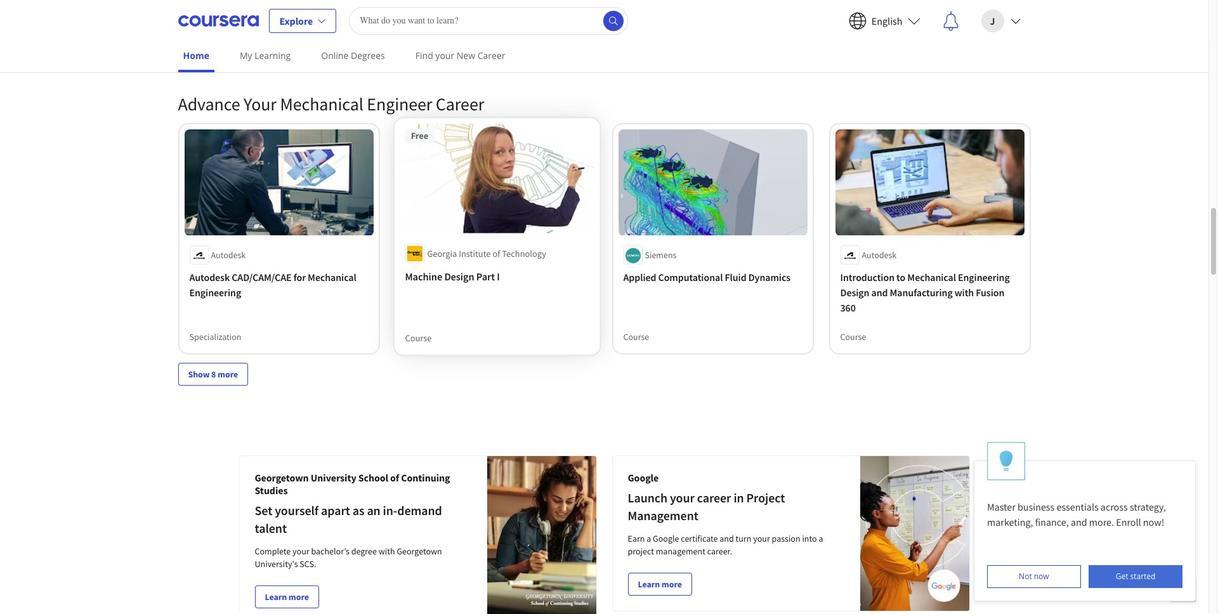 Task type: describe. For each thing, give the bounding box(es) containing it.
started
[[1130, 571, 1155, 582]]

get
[[1116, 571, 1128, 582]]

mechanical inside the autodesk cad/cam/cae for mechanical engineering
[[308, 271, 356, 284]]

not now
[[1019, 571, 1049, 582]]

demand
[[397, 502, 442, 518]]

georgetown inside complete your bachelor's degree with georgetown university's scs.
[[397, 545, 442, 557]]

online degrees link
[[316, 41, 390, 70]]

mechanical for introduction
[[907, 271, 956, 284]]

learn for launch your career in project management
[[638, 578, 660, 590]]

career.
[[707, 545, 732, 557]]

more.
[[1089, 516, 1114, 528]]

applied computational fluid dynamics
[[623, 271, 790, 284]]

2 a from the left
[[819, 533, 823, 544]]

machine design part i
[[405, 270, 499, 283]]

set yourself apart as an in-demand talent link
[[255, 502, 442, 536]]

and inside master business essentials across strategy, marketing, finance, and more. enroll now!
[[1071, 516, 1087, 528]]

project
[[628, 545, 654, 557]]

alice element
[[974, 442, 1196, 601]]

find your new career
[[415, 49, 505, 62]]

get started link
[[1089, 565, 1183, 588]]

and inside earn a google certificate and turn your passion into a project management career.
[[720, 533, 734, 544]]

an
[[367, 502, 380, 518]]

degrees
[[351, 49, 385, 62]]

new
[[457, 49, 475, 62]]

siemens
[[645, 250, 677, 261]]

8
[[211, 368, 216, 380]]

continuing
[[401, 471, 450, 484]]

degree
[[351, 545, 377, 557]]

master business essentials across strategy, marketing, finance, and more. enroll now!
[[987, 501, 1168, 528]]

advance your mechanical engineer career
[[178, 93, 484, 116]]

learn for set yourself apart as an in-demand talent
[[265, 591, 287, 603]]

my learning link
[[235, 41, 296, 70]]

management
[[628, 507, 698, 523]]

1 a from the left
[[647, 533, 651, 544]]

home link
[[178, 41, 214, 72]]

advance your mechanical engineer career collection element
[[170, 72, 1038, 406]]

earn a google certificate and turn your passion into a project management career.
[[628, 533, 823, 557]]

now
[[1034, 571, 1049, 582]]

georgetown university school of continuing studies set yourself apart as an in-demand talent
[[255, 471, 450, 536]]

apart
[[321, 502, 350, 518]]

google launch your career in project management
[[628, 471, 785, 523]]

launch your career in project management link
[[628, 490, 785, 523]]

my learning
[[240, 49, 291, 62]]

your inside complete your bachelor's degree with georgetown university's scs.
[[293, 545, 309, 557]]

advance
[[178, 93, 240, 116]]

in
[[734, 490, 744, 505]]

engineering inside the introduction to mechanical engineering design and manufacturing with fusion 360
[[958, 271, 1010, 284]]

school
[[358, 471, 388, 484]]

specialization
[[189, 332, 241, 343]]

as
[[353, 502, 364, 518]]

bachelor's
[[311, 545, 350, 557]]

of inside georgetown university school of continuing studies set yourself apart as an in-demand talent
[[390, 471, 399, 484]]

j
[[990, 14, 995, 27]]

autodesk cad/cam/cae for mechanical engineering link
[[189, 270, 368, 301]]

english
[[872, 14, 902, 27]]

university's
[[255, 558, 298, 570]]

fusion
[[976, 287, 1004, 299]]

your inside google launch your career in project management
[[670, 490, 695, 505]]

business
[[1018, 501, 1055, 513]]

institute
[[458, 247, 490, 259]]

master
[[987, 501, 1016, 513]]

scs.
[[300, 558, 316, 570]]

georgia institute of technology
[[427, 247, 546, 259]]

strategy,
[[1130, 501, 1166, 513]]

more inside button
[[218, 368, 238, 380]]

passion
[[772, 533, 800, 544]]

with inside complete your bachelor's degree with georgetown university's scs.
[[379, 545, 395, 557]]

mechanical for advance
[[280, 93, 363, 116]]

your right find
[[435, 49, 454, 62]]

launch
[[628, 490, 667, 505]]

set
[[255, 502, 272, 518]]

learn more for launch your career in project management
[[638, 578, 682, 590]]

university
[[311, 471, 356, 484]]

0 vertical spatial career
[[478, 49, 505, 62]]

studies
[[255, 484, 288, 497]]

find your new career link
[[410, 41, 510, 70]]

for
[[293, 271, 306, 284]]

360
[[840, 302, 856, 315]]

cad/cam/cae
[[232, 271, 292, 284]]

my
[[240, 49, 252, 62]]

yourself
[[275, 502, 319, 518]]

explore
[[279, 14, 313, 27]]



Task type: vqa. For each thing, say whether or not it's contained in the screenshot.
the Program
no



Task type: locate. For each thing, give the bounding box(es) containing it.
more down management
[[662, 578, 682, 590]]

mechanical down online
[[280, 93, 363, 116]]

show 8 more
[[188, 368, 238, 380]]

0 vertical spatial more
[[218, 368, 238, 380]]

essentials
[[1057, 501, 1099, 513]]

autodesk
[[211, 250, 246, 261], [862, 250, 897, 261], [189, 271, 230, 284]]

career right new
[[478, 49, 505, 62]]

learn down project
[[638, 578, 660, 590]]

autodesk up introduction
[[862, 250, 897, 261]]

your inside earn a google certificate and turn your passion into a project management career.
[[753, 533, 770, 544]]

engineering up specialization at the bottom left
[[189, 287, 241, 299]]

complete
[[255, 545, 291, 557]]

learn more link down project
[[628, 573, 692, 596]]

a right 'into'
[[819, 533, 823, 544]]

georgetown inside georgetown university school of continuing studies set yourself apart as an in-demand talent
[[255, 471, 309, 484]]

course for introduction to mechanical engineering design and manufacturing with fusion 360
[[840, 332, 866, 343]]

None search field
[[349, 7, 628, 35]]

google up launch
[[628, 471, 659, 484]]

project
[[746, 490, 785, 505]]

0 horizontal spatial learn
[[265, 591, 287, 603]]

0 horizontal spatial more
[[218, 368, 238, 380]]

What do you want to learn? text field
[[349, 7, 628, 35]]

learn more
[[638, 578, 682, 590], [265, 591, 309, 603]]

management
[[656, 545, 705, 557]]

mechanical inside the introduction to mechanical engineering design and manufacturing with fusion 360
[[907, 271, 956, 284]]

learn down university's
[[265, 591, 287, 603]]

course for applied computational fluid dynamics
[[623, 332, 649, 343]]

georgetown
[[255, 471, 309, 484], [397, 545, 442, 557]]

0 vertical spatial of
[[492, 247, 500, 259]]

i
[[497, 270, 499, 283]]

autodesk cad/cam/cae for mechanical engineering
[[189, 271, 356, 299]]

your up management
[[670, 490, 695, 505]]

more for set yourself apart as an in-demand talent
[[289, 591, 309, 603]]

1 horizontal spatial course
[[623, 332, 649, 343]]

learn more link
[[628, 573, 692, 596], [255, 585, 319, 608]]

online degrees
[[321, 49, 385, 62]]

course down applied
[[623, 332, 649, 343]]

2 vertical spatial and
[[720, 533, 734, 544]]

your up scs.
[[293, 545, 309, 557]]

learn more down project
[[638, 578, 682, 590]]

autodesk for introduction
[[862, 250, 897, 261]]

engineering inside the autodesk cad/cam/cae for mechanical engineering
[[189, 287, 241, 299]]

learning
[[255, 49, 291, 62]]

georgia
[[427, 247, 457, 259]]

autodesk inside the autodesk cad/cam/cae for mechanical engineering
[[189, 271, 230, 284]]

georgetown down demand
[[397, 545, 442, 557]]

home
[[183, 49, 209, 62]]

career
[[697, 490, 731, 505]]

learn more link for launch your career in project management
[[628, 573, 692, 596]]

1 vertical spatial learn
[[265, 591, 287, 603]]

1 vertical spatial more
[[662, 578, 682, 590]]

1 horizontal spatial a
[[819, 533, 823, 544]]

autodesk for autodesk
[[211, 250, 246, 261]]

2 horizontal spatial more
[[662, 578, 682, 590]]

google
[[628, 471, 659, 484], [653, 533, 679, 544]]

0 vertical spatial google
[[628, 471, 659, 484]]

mechanical
[[280, 93, 363, 116], [308, 271, 356, 284], [907, 271, 956, 284]]

marketing,
[[987, 516, 1033, 528]]

more
[[218, 368, 238, 380], [662, 578, 682, 590], [289, 591, 309, 603]]

1 horizontal spatial learn
[[638, 578, 660, 590]]

course for machine design part i
[[405, 332, 431, 344]]

0 horizontal spatial of
[[390, 471, 399, 484]]

a right earn
[[647, 533, 651, 544]]

into
[[802, 533, 817, 544]]

2 horizontal spatial course
[[840, 332, 866, 343]]

applied
[[623, 271, 656, 284]]

not
[[1019, 571, 1032, 582]]

and down essentials
[[1071, 516, 1087, 528]]

learn more down university's
[[265, 591, 309, 603]]

0 horizontal spatial learn more
[[265, 591, 309, 603]]

1 horizontal spatial of
[[492, 247, 500, 259]]

technology
[[502, 247, 546, 259]]

show
[[188, 368, 210, 380]]

georgetown up yourself
[[255, 471, 309, 484]]

1 horizontal spatial more
[[289, 591, 309, 603]]

and down introduction
[[871, 287, 888, 299]]

introduction
[[840, 271, 895, 284]]

machine design part i link
[[405, 268, 589, 284]]

design inside the introduction to mechanical engineering design and manufacturing with fusion 360
[[840, 287, 869, 299]]

0 vertical spatial with
[[955, 287, 974, 299]]

design left part
[[444, 270, 474, 283]]

of
[[492, 247, 500, 259], [390, 471, 399, 484]]

mechanical up manufacturing
[[907, 271, 956, 284]]

get started
[[1116, 571, 1155, 582]]

help center image
[[1176, 581, 1191, 596]]

mechanical right for
[[308, 271, 356, 284]]

your right turn
[[753, 533, 770, 544]]

course down "360"
[[840, 332, 866, 343]]

with inside the introduction to mechanical engineering design and manufacturing with fusion 360
[[955, 287, 974, 299]]

to
[[896, 271, 905, 284]]

computational
[[658, 271, 723, 284]]

google inside earn a google certificate and turn your passion into a project management career.
[[653, 533, 679, 544]]

manufacturing
[[890, 287, 953, 299]]

1 vertical spatial google
[[653, 533, 679, 544]]

learn more link down university's
[[255, 585, 319, 608]]

online
[[321, 49, 348, 62]]

a
[[647, 533, 651, 544], [819, 533, 823, 544]]

j button
[[971, 0, 1031, 41]]

and up career.
[[720, 533, 734, 544]]

with
[[955, 287, 974, 299], [379, 545, 395, 557]]

engineering up fusion
[[958, 271, 1010, 284]]

not now button
[[987, 565, 1081, 588]]

0 vertical spatial design
[[444, 270, 474, 283]]

lightbulb tip image
[[999, 450, 1013, 472]]

autodesk up cad/cam/cae
[[211, 250, 246, 261]]

learn more link for set yourself apart as an in-demand talent
[[255, 585, 319, 608]]

2 vertical spatial more
[[289, 591, 309, 603]]

more for launch your career in project management
[[662, 578, 682, 590]]

talent
[[255, 520, 287, 536]]

autodesk left cad/cam/cae
[[189, 271, 230, 284]]

earn
[[628, 533, 645, 544]]

part
[[476, 270, 495, 283]]

1 vertical spatial with
[[379, 545, 395, 557]]

introduction to mechanical engineering design and manufacturing with fusion 360 link
[[840, 270, 1019, 316]]

0 horizontal spatial with
[[379, 545, 395, 557]]

of right school
[[390, 471, 399, 484]]

design up "360"
[[840, 287, 869, 299]]

with right degree
[[379, 545, 395, 557]]

1 vertical spatial georgetown
[[397, 545, 442, 557]]

0 horizontal spatial course
[[405, 332, 431, 344]]

0 vertical spatial learn more
[[638, 578, 682, 590]]

0 vertical spatial learn
[[638, 578, 660, 590]]

1 vertical spatial learn more
[[265, 591, 309, 603]]

free
[[411, 130, 428, 142]]

0 horizontal spatial learn more link
[[255, 585, 319, 608]]

fluid
[[725, 271, 746, 284]]

your
[[244, 93, 277, 116]]

1 horizontal spatial learn more link
[[628, 573, 692, 596]]

0 horizontal spatial and
[[720, 533, 734, 544]]

complete your bachelor's degree with georgetown university's scs.
[[255, 545, 442, 570]]

turn
[[736, 533, 751, 544]]

1 horizontal spatial and
[[871, 287, 888, 299]]

show 8 more button
[[178, 363, 248, 386]]

1 vertical spatial and
[[1071, 516, 1087, 528]]

course down the machine
[[405, 332, 431, 344]]

google inside google launch your career in project management
[[628, 471, 659, 484]]

1 vertical spatial of
[[390, 471, 399, 484]]

google up management
[[653, 533, 679, 544]]

explore button
[[269, 9, 336, 33]]

learn more for set yourself apart as an in-demand talent
[[265, 591, 309, 603]]

1 horizontal spatial design
[[840, 287, 869, 299]]

new on coursera collection element
[[170, 0, 1038, 72]]

1 vertical spatial design
[[840, 287, 869, 299]]

and
[[871, 287, 888, 299], [1071, 516, 1087, 528], [720, 533, 734, 544]]

coursera image
[[178, 10, 259, 31]]

0 horizontal spatial design
[[444, 270, 474, 283]]

1 horizontal spatial with
[[955, 287, 974, 299]]

finance,
[[1035, 516, 1069, 528]]

english button
[[839, 0, 930, 41]]

0 vertical spatial engineering
[[958, 271, 1010, 284]]

career down "find your new career" link
[[436, 93, 484, 116]]

0 vertical spatial georgetown
[[255, 471, 309, 484]]

1 horizontal spatial georgetown
[[397, 545, 442, 557]]

dynamics
[[748, 271, 790, 284]]

machine
[[405, 270, 442, 283]]

1 vertical spatial engineering
[[189, 287, 241, 299]]

0 horizontal spatial a
[[647, 533, 651, 544]]

career
[[478, 49, 505, 62], [436, 93, 484, 116]]

of right institute
[[492, 247, 500, 259]]

applied computational fluid dynamics link
[[623, 270, 802, 285]]

find
[[415, 49, 433, 62]]

across
[[1101, 501, 1128, 513]]

1 horizontal spatial learn more
[[638, 578, 682, 590]]

engineer
[[367, 93, 432, 116]]

1 vertical spatial career
[[436, 93, 484, 116]]

2 horizontal spatial and
[[1071, 516, 1087, 528]]

0 horizontal spatial georgetown
[[255, 471, 309, 484]]

1 horizontal spatial engineering
[[958, 271, 1010, 284]]

more right 8
[[218, 368, 238, 380]]

of inside advance your mechanical engineer career collection element
[[492, 247, 500, 259]]

enroll
[[1116, 516, 1141, 528]]

in-
[[383, 502, 397, 518]]

certificate
[[681, 533, 718, 544]]

more down scs.
[[289, 591, 309, 603]]

now!
[[1143, 516, 1164, 528]]

0 vertical spatial and
[[871, 287, 888, 299]]

and inside the introduction to mechanical engineering design and manufacturing with fusion 360
[[871, 287, 888, 299]]

with left fusion
[[955, 287, 974, 299]]

0 horizontal spatial engineering
[[189, 287, 241, 299]]



